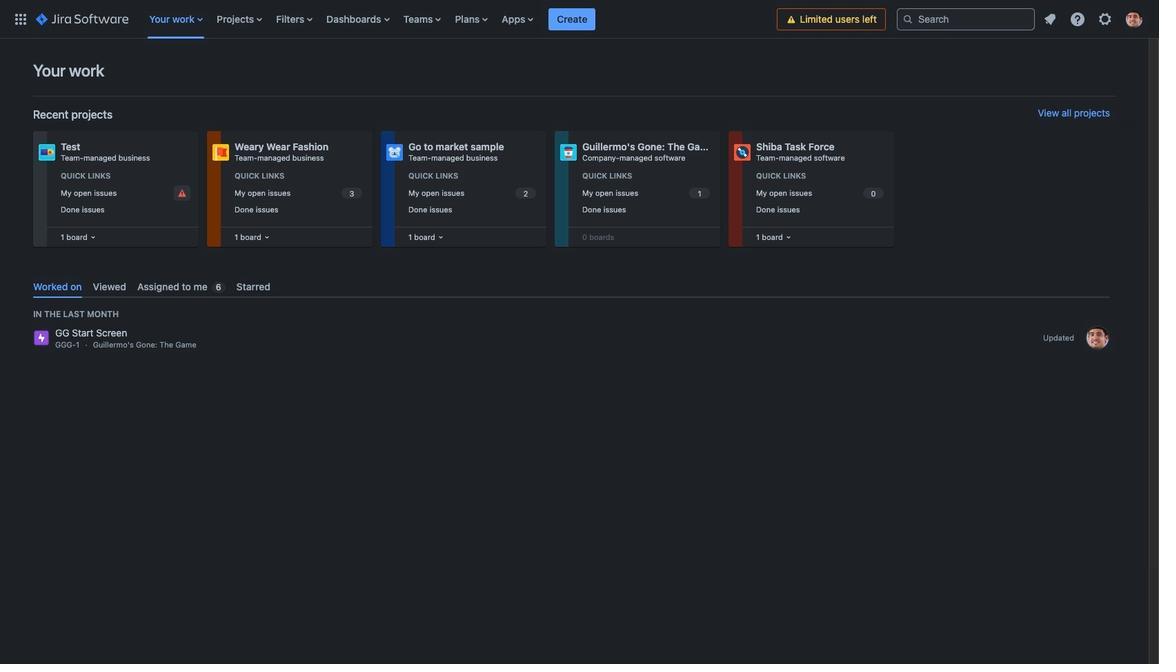 Task type: vqa. For each thing, say whether or not it's contained in the screenshot.
1st board icon from left
yes



Task type: describe. For each thing, give the bounding box(es) containing it.
appswitcher icon image
[[12, 11, 29, 27]]

Search field
[[897, 8, 1036, 30]]

2 board image from the left
[[435, 232, 447, 243]]

primary element
[[8, 0, 778, 38]]

notifications image
[[1042, 11, 1059, 27]]

your profile and settings image
[[1127, 11, 1143, 27]]

1 horizontal spatial list
[[1038, 7, 1152, 31]]

board image
[[261, 232, 273, 243]]



Task type: locate. For each thing, give the bounding box(es) containing it.
help image
[[1070, 11, 1087, 27]]

list item
[[549, 0, 596, 38]]

2 horizontal spatial board image
[[783, 232, 794, 243]]

list
[[142, 0, 778, 38], [1038, 7, 1152, 31]]

tab list
[[28, 275, 1116, 298]]

banner
[[0, 0, 1160, 39]]

3 board image from the left
[[783, 232, 794, 243]]

1 horizontal spatial board image
[[435, 232, 447, 243]]

0 horizontal spatial board image
[[88, 232, 99, 243]]

jira software image
[[36, 11, 129, 27], [36, 11, 129, 27]]

0 horizontal spatial list
[[142, 0, 778, 38]]

None search field
[[897, 8, 1036, 30]]

settings image
[[1098, 11, 1114, 27]]

board image
[[88, 232, 99, 243], [435, 232, 447, 243], [783, 232, 794, 243]]

search image
[[903, 13, 914, 25]]

1 board image from the left
[[88, 232, 99, 243]]



